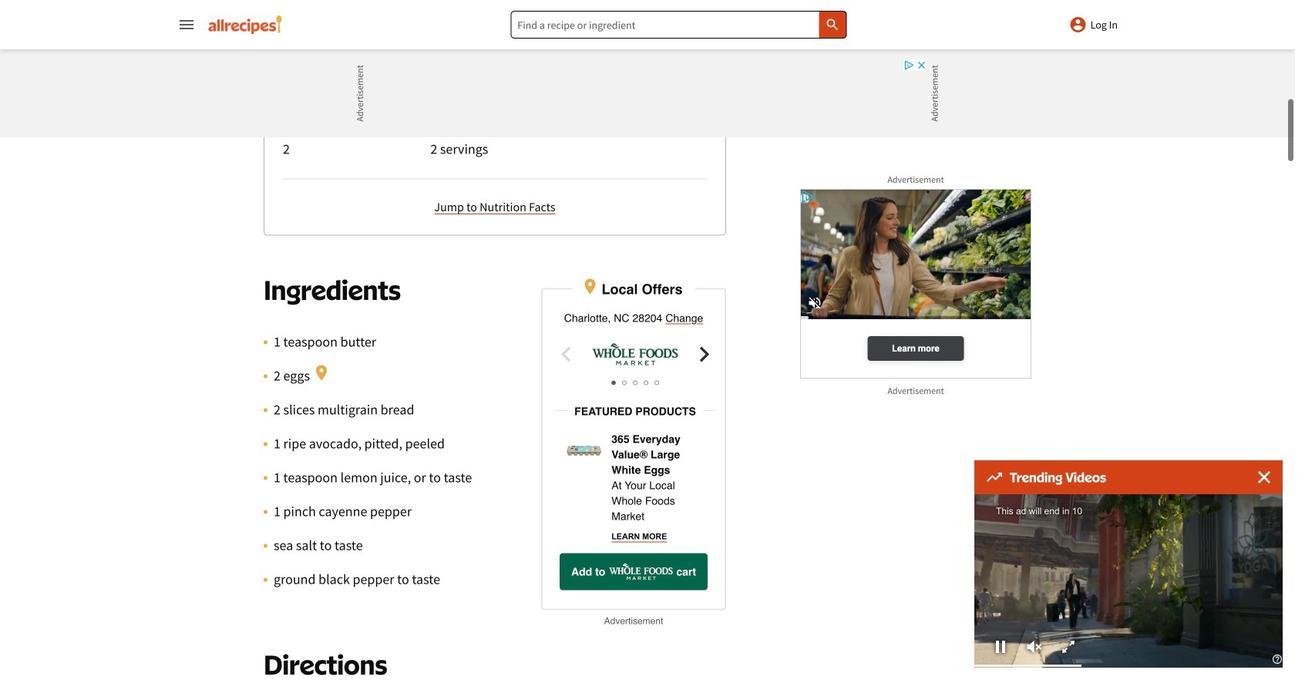 Task type: locate. For each thing, give the bounding box(es) containing it.
click to search image
[[825, 17, 840, 32]]

menu image
[[177, 15, 196, 34]]

trending image
[[987, 473, 1002, 482]]

unmute button group
[[1018, 635, 1052, 658]]

offer for 365 everyday value® large white eggs image
[[563, 431, 605, 470]]

advertisement element
[[800, 0, 1032, 81], [367, 59, 928, 128], [800, 189, 1032, 382]]

account image
[[1069, 15, 1088, 34]]

whole foods market logo image
[[581, 339, 689, 370]]

banner
[[0, 0, 1295, 680]]

None search field
[[511, 11, 847, 39]]



Task type: describe. For each thing, give the bounding box(es) containing it.
visit allrecipes' homepage image
[[208, 15, 282, 34]]

video player application
[[975, 494, 1283, 668]]

Find a recipe or ingredient text field
[[511, 11, 847, 39]]

logo image
[[609, 560, 673, 583]]



Task type: vqa. For each thing, say whether or not it's contained in the screenshot.
the menu Icon at the left of the page
yes



